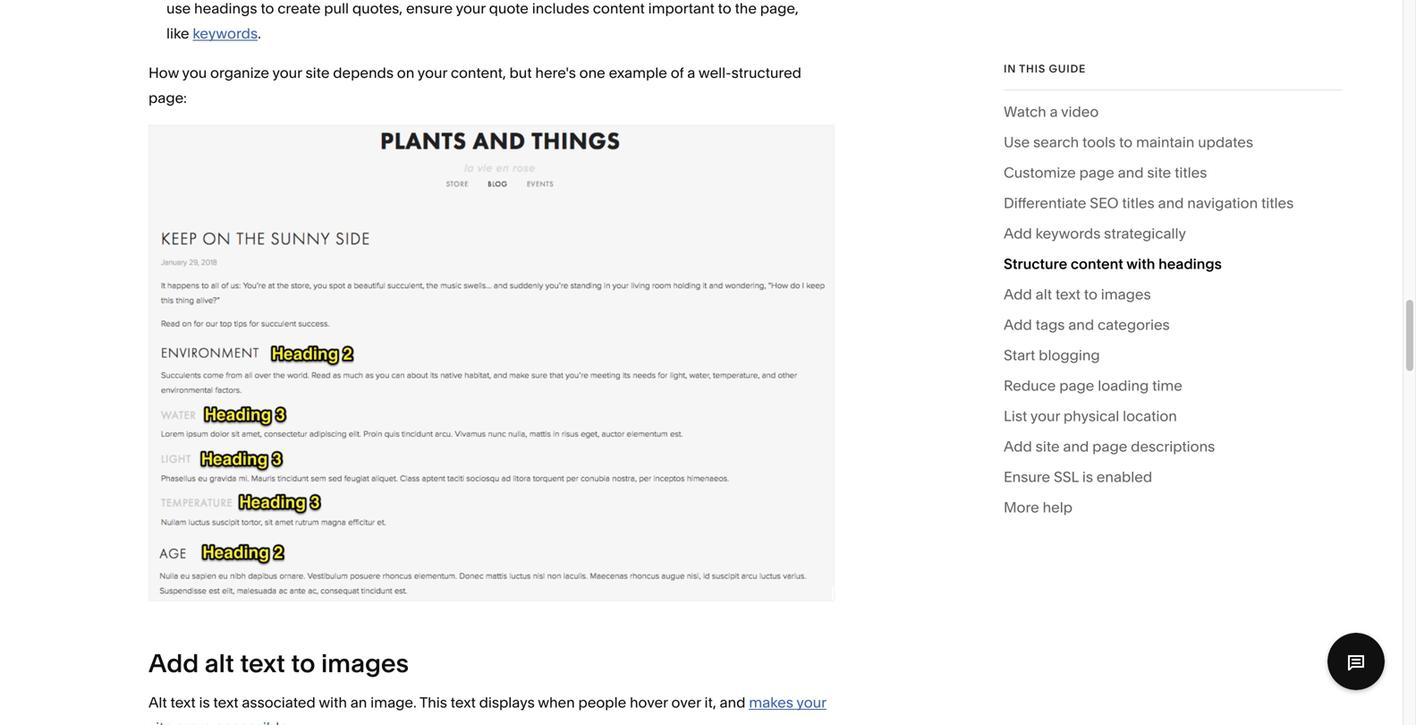 Task type: describe. For each thing, give the bounding box(es) containing it.
help
[[1043, 499, 1073, 516]]

organize
[[210, 64, 269, 81]]

more help
[[1004, 499, 1073, 516]]

.
[[258, 25, 261, 42]]

text inside add alt text to images link
[[1056, 285, 1081, 303]]

keywords .
[[193, 25, 261, 42]]

structured
[[732, 64, 802, 81]]

displays
[[479, 694, 535, 711]]

structure
[[1004, 255, 1068, 273]]

add site and page descriptions
[[1004, 438, 1216, 455]]

depends
[[333, 64, 394, 81]]

physical
[[1064, 407, 1120, 425]]

customize page and site titles
[[1004, 164, 1208, 181]]

when
[[538, 694, 575, 711]]

search
[[1034, 133, 1080, 151]]

and for site
[[1118, 164, 1144, 181]]

more
[[176, 719, 212, 725]]

2 vertical spatial to
[[291, 648, 315, 678]]

of
[[671, 64, 684, 81]]

reduce page loading time
[[1004, 377, 1183, 394]]

start blogging link
[[1004, 343, 1101, 373]]

location
[[1123, 407, 1178, 425]]

site inside the how you organize your site depends on your content, but here's one example of a well-structured page:
[[306, 64, 330, 81]]

tools
[[1083, 133, 1116, 151]]

your right the on
[[418, 64, 448, 81]]

you
[[182, 64, 207, 81]]

ensure
[[1004, 468, 1051, 486]]

1 vertical spatial with
[[319, 694, 347, 711]]

site inside makes your site more accessible
[[149, 719, 173, 725]]

1 horizontal spatial a
[[1050, 103, 1059, 120]]

1 horizontal spatial images
[[1102, 285, 1152, 303]]

structure content with headings
[[1004, 255, 1223, 273]]

1 vertical spatial add alt text to images
[[149, 648, 409, 678]]

accessible
[[215, 719, 288, 725]]

1 horizontal spatial titles
[[1175, 164, 1208, 181]]

in this guide
[[1004, 62, 1087, 75]]

2 vertical spatial page
[[1093, 438, 1128, 455]]

add alt text to images link
[[1004, 282, 1152, 312]]

descriptions
[[1132, 438, 1216, 455]]

your right organize
[[273, 64, 302, 81]]

keywords link
[[193, 25, 258, 42]]

ensure ssl is enabled
[[1004, 468, 1153, 486]]

with inside structure content with headings link
[[1127, 255, 1156, 273]]

start blogging
[[1004, 346, 1101, 364]]

here's
[[536, 64, 576, 81]]

hover
[[630, 694, 668, 711]]

video
[[1062, 103, 1099, 120]]

loading
[[1098, 377, 1150, 394]]

makes your site more accessible link
[[149, 694, 827, 725]]

a inside the how you organize your site depends on your content, but here's one example of a well-structured page:
[[688, 64, 696, 81]]

in
[[1004, 62, 1017, 75]]

and for categories
[[1069, 316, 1095, 333]]

add for add site and page descriptions link
[[1004, 438, 1033, 455]]

text up accessible
[[213, 694, 239, 711]]

list your physical location
[[1004, 407, 1178, 425]]

but
[[510, 64, 532, 81]]

start
[[1004, 346, 1036, 364]]

add for add keywords strategically link
[[1004, 225, 1033, 242]]

this
[[1020, 62, 1046, 75]]

your right list
[[1031, 407, 1061, 425]]

more help link
[[1004, 495, 1073, 525]]

differentiate seo titles and navigation titles link
[[1004, 191, 1295, 221]]

text up associated
[[240, 648, 285, 678]]

it,
[[705, 694, 717, 711]]

and for page
[[1064, 438, 1090, 455]]

page for reduce
[[1060, 377, 1095, 394]]

page:
[[149, 89, 187, 106]]

site inside customize page and site titles link
[[1148, 164, 1172, 181]]

reduce
[[1004, 377, 1057, 394]]

guide
[[1050, 62, 1087, 75]]

people
[[579, 694, 627, 711]]

watch a video link
[[1004, 99, 1099, 130]]

over
[[672, 694, 701, 711]]

alt text is text associated with an image. this text displays when people hover over it, and
[[149, 694, 749, 711]]

site inside add site and page descriptions link
[[1036, 438, 1060, 455]]

blogging
[[1039, 346, 1101, 364]]

time
[[1153, 377, 1183, 394]]

2 horizontal spatial titles
[[1262, 194, 1295, 212]]

headings.png image
[[149, 125, 835, 601]]

add tags and categories link
[[1004, 312, 1170, 343]]

list
[[1004, 407, 1028, 425]]

use search tools to maintain updates
[[1004, 133, 1254, 151]]

0 vertical spatial add alt text to images
[[1004, 285, 1152, 303]]

use search tools to maintain updates link
[[1004, 130, 1254, 160]]

makes your site more accessible
[[149, 694, 827, 725]]

list your physical location link
[[1004, 404, 1178, 434]]

0 horizontal spatial alt
[[205, 648, 234, 678]]

headings
[[1159, 255, 1223, 273]]

page for customize
[[1080, 164, 1115, 181]]

updates
[[1199, 133, 1254, 151]]

text right this
[[451, 694, 476, 711]]

ensure ssl is enabled link
[[1004, 465, 1153, 495]]



Task type: vqa. For each thing, say whether or not it's contained in the screenshot.
Pages to the middle
no



Task type: locate. For each thing, give the bounding box(es) containing it.
0 vertical spatial to
[[1120, 133, 1133, 151]]

text up tags
[[1056, 285, 1081, 303]]

page down tools
[[1080, 164, 1115, 181]]

site up ssl
[[1036, 438, 1060, 455]]

add
[[1004, 225, 1033, 242], [1004, 285, 1033, 303], [1004, 316, 1033, 333], [1004, 438, 1033, 455], [149, 648, 199, 678]]

page down blogging
[[1060, 377, 1095, 394]]

one
[[580, 64, 606, 81]]

1 horizontal spatial to
[[1085, 285, 1098, 303]]

your right makes
[[797, 694, 827, 711]]

0 horizontal spatial a
[[688, 64, 696, 81]]

1 vertical spatial keywords
[[1036, 225, 1101, 242]]

to for use search tools to maintain updates link
[[1120, 133, 1133, 151]]

text up more
[[171, 694, 196, 711]]

add up structure
[[1004, 225, 1033, 242]]

alt up more
[[205, 648, 234, 678]]

is up more
[[199, 694, 210, 711]]

site
[[306, 64, 330, 81], [1148, 164, 1172, 181], [1036, 438, 1060, 455], [149, 719, 173, 725]]

add alt text to images up the add tags and categories
[[1004, 285, 1152, 303]]

strategically
[[1105, 225, 1187, 242]]

0 horizontal spatial images
[[321, 648, 409, 678]]

to up associated
[[291, 648, 315, 678]]

1 horizontal spatial add alt text to images
[[1004, 285, 1152, 303]]

structure content with headings link
[[1004, 251, 1223, 282]]

keywords
[[193, 25, 258, 42], [1036, 225, 1101, 242]]

1 vertical spatial page
[[1060, 377, 1095, 394]]

1 vertical spatial to
[[1085, 285, 1098, 303]]

a left video
[[1050, 103, 1059, 120]]

images
[[1102, 285, 1152, 303], [321, 648, 409, 678]]

0 vertical spatial alt
[[1036, 285, 1053, 303]]

is right ssl
[[1083, 468, 1094, 486]]

watch
[[1004, 103, 1047, 120]]

1 vertical spatial a
[[1050, 103, 1059, 120]]

content,
[[451, 64, 506, 81]]

an
[[351, 694, 367, 711]]

add down list
[[1004, 438, 1033, 455]]

text
[[1056, 285, 1081, 303], [240, 648, 285, 678], [171, 694, 196, 711], [213, 694, 239, 711], [451, 694, 476, 711]]

and down use search tools to maintain updates link
[[1118, 164, 1144, 181]]

is for ssl
[[1083, 468, 1094, 486]]

titles up 'strategically'
[[1123, 194, 1155, 212]]

is for text
[[199, 694, 210, 711]]

0 vertical spatial keywords
[[193, 25, 258, 42]]

associated
[[242, 694, 316, 711]]

add site and page descriptions link
[[1004, 434, 1216, 465]]

0 horizontal spatial keywords
[[193, 25, 258, 42]]

content
[[1071, 255, 1124, 273]]

with down 'strategically'
[[1127, 255, 1156, 273]]

alt
[[149, 694, 167, 711]]

images up an
[[321, 648, 409, 678]]

site left depends on the top of page
[[306, 64, 330, 81]]

1 vertical spatial alt
[[205, 648, 234, 678]]

add tags and categories
[[1004, 316, 1170, 333]]

1 horizontal spatial is
[[1083, 468, 1094, 486]]

on
[[397, 64, 415, 81]]

makes
[[749, 694, 794, 711]]

a right the of
[[688, 64, 696, 81]]

and up 'strategically'
[[1159, 194, 1185, 212]]

to up the add tags and categories
[[1085, 285, 1098, 303]]

example
[[609, 64, 668, 81]]

and down add alt text to images link
[[1069, 316, 1095, 333]]

keywords down differentiate
[[1036, 225, 1101, 242]]

customize page and site titles link
[[1004, 160, 1208, 191]]

0 vertical spatial with
[[1127, 255, 1156, 273]]

differentiate
[[1004, 194, 1087, 212]]

with left an
[[319, 694, 347, 711]]

0 horizontal spatial to
[[291, 648, 315, 678]]

your inside makes your site more accessible
[[797, 694, 827, 711]]

0 horizontal spatial titles
[[1123, 194, 1155, 212]]

1 horizontal spatial keywords
[[1036, 225, 1101, 242]]

add alt text to images up associated
[[149, 648, 409, 678]]

2 horizontal spatial to
[[1120, 133, 1133, 151]]

a
[[688, 64, 696, 81], [1050, 103, 1059, 120]]

well-
[[699, 64, 732, 81]]

1 vertical spatial is
[[199, 694, 210, 711]]

add for add alt text to images link
[[1004, 285, 1033, 303]]

how you organize your site depends on your content, but here's one example of a well-structured page:
[[149, 64, 802, 106]]

0 horizontal spatial with
[[319, 694, 347, 711]]

more
[[1004, 499, 1040, 516]]

navigation
[[1188, 194, 1259, 212]]

this
[[420, 694, 447, 711]]

add keywords strategically link
[[1004, 221, 1187, 251]]

use
[[1004, 133, 1030, 151]]

site down maintain
[[1148, 164, 1172, 181]]

add keywords strategically
[[1004, 225, 1187, 242]]

site down alt
[[149, 719, 173, 725]]

to for add alt text to images link
[[1085, 285, 1098, 303]]

page up enabled
[[1093, 438, 1128, 455]]

images down structure content with headings link
[[1102, 285, 1152, 303]]

add alt text to images
[[1004, 285, 1152, 303], [149, 648, 409, 678]]

1 horizontal spatial alt
[[1036, 285, 1053, 303]]

keywords up organize
[[193, 25, 258, 42]]

tags
[[1036, 316, 1066, 333]]

1 vertical spatial images
[[321, 648, 409, 678]]

to
[[1120, 133, 1133, 151], [1085, 285, 1098, 303], [291, 648, 315, 678]]

add up start on the right
[[1004, 316, 1033, 333]]

enabled
[[1097, 468, 1153, 486]]

0 vertical spatial is
[[1083, 468, 1094, 486]]

and right it,
[[720, 694, 746, 711]]

categories
[[1098, 316, 1170, 333]]

watch a video
[[1004, 103, 1099, 120]]

image.
[[371, 694, 417, 711]]

0 vertical spatial a
[[688, 64, 696, 81]]

titles right navigation
[[1262, 194, 1295, 212]]

seo
[[1090, 194, 1119, 212]]

alt
[[1036, 285, 1053, 303], [205, 648, 234, 678]]

customize
[[1004, 164, 1077, 181]]

titles
[[1175, 164, 1208, 181], [1123, 194, 1155, 212], [1262, 194, 1295, 212]]

add for add tags and categories link
[[1004, 316, 1033, 333]]

how
[[149, 64, 179, 81]]

0 vertical spatial images
[[1102, 285, 1152, 303]]

and
[[1118, 164, 1144, 181], [1159, 194, 1185, 212], [1069, 316, 1095, 333], [1064, 438, 1090, 455], [720, 694, 746, 711]]

differentiate seo titles and navigation titles
[[1004, 194, 1295, 212]]

to right tools
[[1120, 133, 1133, 151]]

ssl
[[1054, 468, 1079, 486]]

0 horizontal spatial add alt text to images
[[149, 648, 409, 678]]

1 horizontal spatial with
[[1127, 255, 1156, 273]]

page
[[1080, 164, 1115, 181], [1060, 377, 1095, 394], [1093, 438, 1128, 455]]

alt up tags
[[1036, 285, 1053, 303]]

add down structure
[[1004, 285, 1033, 303]]

your
[[273, 64, 302, 81], [418, 64, 448, 81], [1031, 407, 1061, 425], [797, 694, 827, 711]]

maintain
[[1137, 133, 1195, 151]]

add up alt
[[149, 648, 199, 678]]

0 vertical spatial page
[[1080, 164, 1115, 181]]

0 horizontal spatial is
[[199, 694, 210, 711]]

and up the ensure ssl is enabled
[[1064, 438, 1090, 455]]

reduce page loading time link
[[1004, 373, 1183, 404]]

titles down maintain
[[1175, 164, 1208, 181]]



